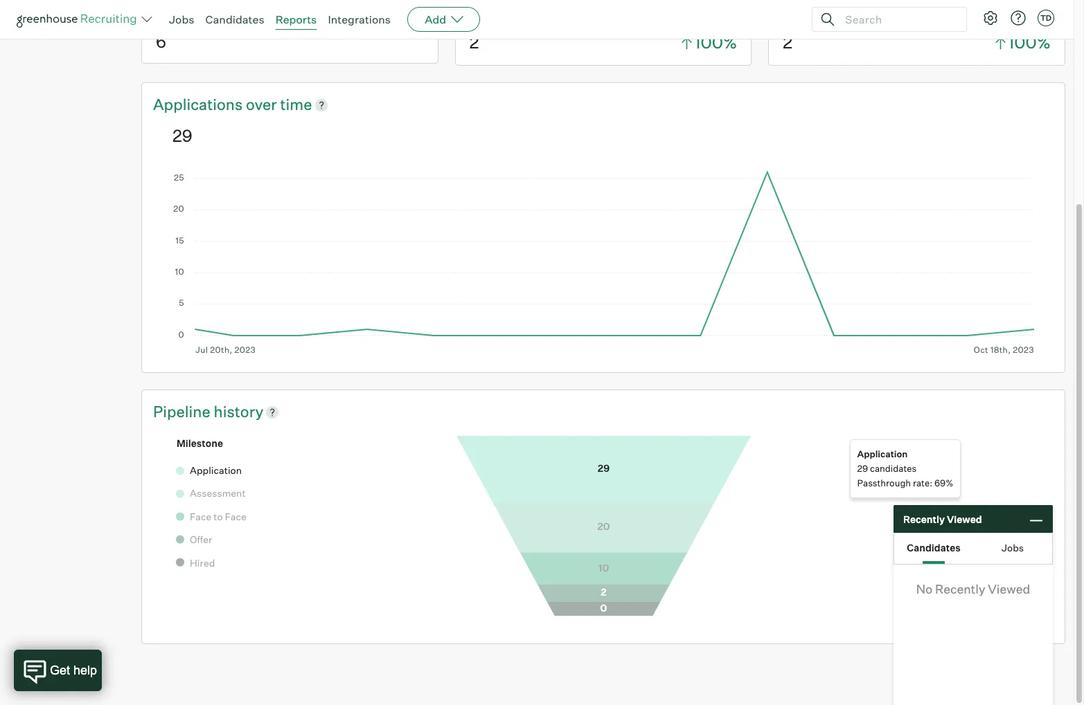 Task type: vqa. For each thing, say whether or not it's contained in the screenshot.
2nd All from left
no



Task type: describe. For each thing, give the bounding box(es) containing it.
applications over
[[153, 95, 280, 114]]

open
[[859, 1, 895, 20]]

td
[[1041, 13, 1052, 23]]

candidates inside application 29 candidates passthrough rate: 69%
[[870, 464, 917, 475]]

number of open
[[780, 1, 898, 20]]

number for number
[[467, 1, 528, 20]]

2 100% from the left
[[1008, 32, 1051, 53]]

0 horizontal spatial viewed
[[947, 514, 982, 525]]

history
[[214, 402, 264, 421]]

0 horizontal spatial candidates
[[220, 1, 299, 20]]

over link
[[246, 94, 280, 116]]

reports
[[275, 12, 317, 26]]

candidates inside tab list
[[907, 542, 961, 554]]

applications
[[153, 95, 243, 114]]

1 horizontal spatial viewed
[[988, 582, 1030, 597]]

jobs link
[[169, 12, 194, 26]]

candidates link
[[205, 12, 264, 26]]

add button
[[407, 7, 480, 32]]

1 100% from the left
[[695, 32, 737, 53]]

69%
[[935, 478, 953, 489]]

rate:
[[913, 478, 933, 489]]

time
[[280, 95, 312, 114]]

pipeline
[[153, 402, 214, 421]]

integrations link
[[328, 12, 391, 26]]

application
[[857, 449, 908, 460]]

tab list containing candidates
[[894, 534, 1052, 565]]

qualified
[[153, 1, 220, 20]]

0 vertical spatial recently
[[903, 514, 945, 525]]

0 horizontal spatial jobs
[[169, 12, 194, 26]]



Task type: locate. For each thing, give the bounding box(es) containing it.
2 number from the left
[[780, 1, 838, 20]]

0 vertical spatial jobs
[[169, 12, 194, 26]]

1 vertical spatial 29
[[857, 464, 868, 475]]

no recently viewed
[[916, 582, 1030, 597]]

Search text field
[[842, 9, 954, 29]]

number for number of open
[[780, 1, 838, 20]]

29 down applications
[[173, 125, 192, 146]]

configure image
[[982, 10, 999, 26]]

jobs inside tab list
[[1002, 542, 1024, 554]]

applications link
[[153, 94, 246, 116]]

passthrough
[[857, 478, 911, 489]]

candidates
[[205, 12, 264, 26], [907, 542, 961, 554]]

over
[[246, 95, 277, 114]]

1 vertical spatial jobs
[[1002, 542, 1024, 554]]

milestone
[[177, 438, 223, 449]]

application 29 candidates passthrough rate: 69%
[[857, 449, 953, 489]]

td button
[[1038, 10, 1054, 26]]

jobs
[[898, 1, 928, 20]]

1 horizontal spatial candidates
[[870, 464, 917, 475]]

0 vertical spatial candidates
[[220, 1, 299, 20]]

viewed
[[947, 514, 982, 525], [988, 582, 1030, 597]]

2 2 from the left
[[783, 32, 793, 53]]

29 down application
[[857, 464, 868, 475]]

add
[[425, 12, 446, 26]]

jobs up no recently viewed
[[1002, 542, 1024, 554]]

1 horizontal spatial 2
[[783, 32, 793, 53]]

candidates link
[[220, 0, 299, 21]]

pipeline link
[[153, 402, 214, 423]]

1 vertical spatial recently
[[935, 582, 986, 597]]

0 horizontal spatial 29
[[173, 125, 192, 146]]

number left "of"
[[780, 1, 838, 20]]

1 horizontal spatial jobs
[[1002, 542, 1024, 554]]

history link
[[214, 402, 264, 423]]

time link
[[280, 94, 312, 116]]

1 2 from the left
[[469, 32, 479, 53]]

candidates right jobs link
[[205, 12, 264, 26]]

1 horizontal spatial 29
[[857, 464, 868, 475]]

reports link
[[275, 12, 317, 26]]

1 number from the left
[[467, 1, 528, 20]]

xychart image
[[173, 168, 1034, 355]]

tab list
[[894, 534, 1052, 565]]

0 horizontal spatial 100%
[[695, 32, 737, 53]]

0 horizontal spatial number
[[467, 1, 528, 20]]

candidates
[[220, 1, 299, 20], [870, 464, 917, 475]]

recently down the rate:
[[903, 514, 945, 525]]

recently
[[903, 514, 945, 525], [935, 582, 986, 597]]

0 vertical spatial candidates
[[205, 12, 264, 26]]

jobs left candidates link
[[169, 12, 194, 26]]

1 vertical spatial candidates
[[870, 464, 917, 475]]

0 vertical spatial viewed
[[947, 514, 982, 525]]

number
[[467, 1, 528, 20], [780, 1, 838, 20]]

1 horizontal spatial 100%
[[1008, 32, 1051, 53]]

6
[[156, 31, 166, 52]]

0 horizontal spatial candidates
[[205, 12, 264, 26]]

29
[[173, 125, 192, 146], [857, 464, 868, 475]]

100%
[[695, 32, 737, 53], [1008, 32, 1051, 53]]

1 horizontal spatial number
[[780, 1, 838, 20]]

2
[[469, 32, 479, 53], [783, 32, 793, 53]]

0 horizontal spatial 2
[[469, 32, 479, 53]]

2 down number of open
[[783, 32, 793, 53]]

td button
[[1035, 7, 1057, 29]]

0 vertical spatial 29
[[173, 125, 192, 146]]

jobs
[[169, 12, 194, 26], [1002, 542, 1024, 554]]

29 inside application 29 candidates passthrough rate: 69%
[[857, 464, 868, 475]]

1 horizontal spatial candidates
[[907, 542, 961, 554]]

1 vertical spatial viewed
[[988, 582, 1030, 597]]

candidates down recently viewed
[[907, 542, 961, 554]]

no
[[916, 582, 933, 597]]

of
[[842, 1, 855, 20]]

recently viewed
[[903, 514, 982, 525]]

1 vertical spatial candidates
[[907, 542, 961, 554]]

qualified link
[[153, 0, 220, 21]]

greenhouse recruiting image
[[17, 11, 141, 28]]

recently right no
[[935, 582, 986, 597]]

2 down the add popup button
[[469, 32, 479, 53]]

integrations
[[328, 12, 391, 26]]

number right add
[[467, 1, 528, 20]]



